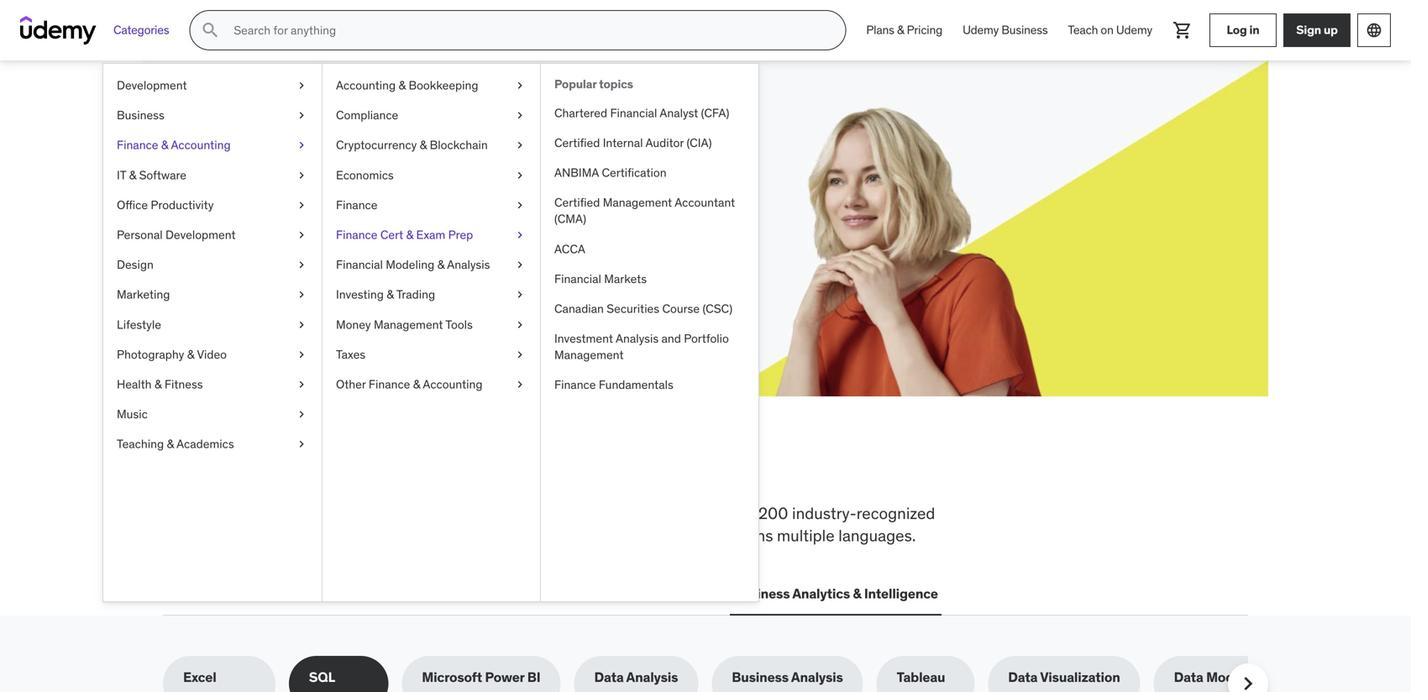 Task type: locate. For each thing, give the bounding box(es) containing it.
money
[[336, 317, 371, 332]]

video
[[197, 347, 227, 362]]

accounting up compliance
[[336, 78, 396, 93]]

& inside it & software link
[[129, 167, 136, 183]]

xsmall image inside taxes 'link'
[[513, 346, 527, 363]]

development
[[604, 526, 697, 546]]

finance right other
[[369, 377, 410, 392]]

financial up canadian
[[554, 271, 601, 286]]

& inside the finance & accounting link
[[161, 138, 168, 153]]

finance for finance cert & exam prep
[[336, 227, 378, 242]]

it up office
[[117, 167, 126, 183]]

and down over
[[701, 526, 727, 546]]

management inside the certified management accountant (cma)
[[603, 195, 672, 210]]

1 udemy from the left
[[963, 22, 999, 38]]

& inside "cryptocurrency & blockchain" link
[[420, 138, 427, 153]]

topics
[[599, 76, 633, 92]]

0 vertical spatial accounting
[[336, 78, 396, 93]]

software
[[139, 167, 187, 183]]

& for video
[[187, 347, 194, 362]]

1 vertical spatial modeling
[[1207, 669, 1265, 686]]

xsmall image for music
[[295, 406, 308, 423]]

& inside business analytics & intelligence button
[[853, 585, 862, 602]]

1 horizontal spatial financial
[[554, 271, 601, 286]]

& up office
[[129, 167, 136, 183]]

office
[[117, 197, 148, 212]]

1 certified from the top
[[554, 135, 600, 150]]

catalog
[[291, 526, 343, 546]]

finance up it & software
[[117, 138, 158, 153]]

music link
[[103, 400, 322, 429]]

0 vertical spatial modeling
[[386, 257, 435, 272]]

financial inside the financial modeling & analysis link
[[336, 257, 383, 272]]

multiple
[[777, 526, 835, 546]]

fitness
[[165, 377, 203, 392]]

& right analytics
[[853, 585, 862, 602]]

business for business analysis
[[732, 669, 789, 686]]

& inside health & fitness "link"
[[155, 377, 162, 392]]

business analytics & intelligence
[[733, 585, 938, 602]]

financial inside chartered financial analyst (cfa) link
[[610, 105, 657, 120]]

0 horizontal spatial your
[[272, 175, 298, 192]]

xsmall image for money management tools
[[513, 317, 527, 333]]

financial inside financial markets link
[[554, 271, 601, 286]]

udemy right the 'on'
[[1116, 22, 1153, 38]]

xsmall image inside design link
[[295, 257, 308, 273]]

xsmall image inside "cryptocurrency & blockchain" link
[[513, 137, 527, 154]]

leadership button
[[418, 574, 494, 614]]

data analysis
[[594, 669, 678, 686]]

your up through
[[272, 175, 298, 192]]

& up software
[[161, 138, 168, 153]]

web development button
[[163, 574, 285, 614]]

it left certifications
[[302, 585, 313, 602]]

certified up (cma)
[[554, 195, 600, 210]]

finance inside finance cert & exam prep link
[[336, 227, 378, 242]]

finance inside "finance fundamentals" link
[[554, 377, 596, 393]]

certified inside the certified management accountant (cma)
[[554, 195, 600, 210]]

0 horizontal spatial for
[[304, 134, 343, 168]]

xsmall image inside lifestyle "link"
[[295, 317, 308, 333]]

certified
[[554, 135, 600, 150], [554, 195, 600, 210]]

sign up link
[[1284, 13, 1351, 47]]

xsmall image inside finance 'link'
[[513, 197, 527, 213]]

for left over
[[701, 503, 720, 523]]

xsmall image inside personal development link
[[295, 227, 308, 243]]

xsmall image inside teaching & academics link
[[295, 436, 308, 453]]

finance fundamentals link
[[541, 370, 759, 400]]

1 horizontal spatial it
[[302, 585, 313, 602]]

data left science
[[511, 585, 540, 602]]

internal
[[603, 135, 643, 150]]

& for fitness
[[155, 377, 162, 392]]

udemy right pricing
[[963, 22, 999, 38]]

cryptocurrency & blockchain
[[336, 138, 488, 153]]

0 vertical spatial management
[[603, 195, 672, 210]]

business inside button
[[733, 585, 790, 602]]

1 vertical spatial for
[[701, 503, 720, 523]]

shopping cart with 0 items image
[[1173, 20, 1193, 40]]

0 vertical spatial it
[[117, 167, 126, 183]]

it
[[117, 167, 126, 183], [302, 585, 313, 602]]

0 vertical spatial certified
[[554, 135, 600, 150]]

xsmall image
[[295, 77, 308, 94], [513, 77, 527, 94], [513, 137, 527, 154], [295, 167, 308, 183], [295, 197, 308, 213], [513, 197, 527, 213], [513, 227, 527, 243], [295, 287, 308, 303], [513, 317, 527, 333], [295, 346, 308, 363], [513, 346, 527, 363]]

modeling
[[386, 257, 435, 272], [1207, 669, 1265, 686]]

just
[[510, 175, 532, 192]]

2 certified from the top
[[554, 195, 600, 210]]

xsmall image for financial modeling & analysis
[[513, 257, 527, 273]]

& for pricing
[[897, 22, 904, 38]]

business
[[1002, 22, 1048, 38], [117, 108, 164, 123], [733, 585, 790, 602], [732, 669, 789, 686]]

2 vertical spatial management
[[554, 348, 624, 363]]

2 horizontal spatial accounting
[[423, 377, 483, 392]]

0 horizontal spatial and
[[662, 331, 681, 346]]

modeling inside topic filters element
[[1207, 669, 1265, 686]]

communication
[[613, 585, 713, 602]]

(csc)
[[703, 301, 733, 316]]

& right cert
[[406, 227, 413, 242]]

development right web
[[198, 585, 282, 602]]

1 vertical spatial accounting
[[171, 138, 231, 153]]

data right bi
[[594, 669, 624, 686]]

xsmall image for design
[[295, 257, 308, 273]]

xsmall image inside other finance & accounting link
[[513, 376, 527, 393]]

business link
[[103, 100, 322, 130]]

xsmall image inside finance cert & exam prep link
[[513, 227, 527, 243]]

xsmall image inside photography & video link
[[295, 346, 308, 363]]

1 vertical spatial skills
[[360, 503, 395, 523]]

all the skills you need in one place
[[163, 448, 722, 491]]

0 vertical spatial skills
[[278, 448, 369, 491]]

& right plans
[[897, 22, 904, 38]]

1 horizontal spatial accounting
[[336, 78, 396, 93]]

& left bookkeeping
[[399, 78, 406, 93]]

financial for financial markets
[[554, 271, 601, 286]]

1 vertical spatial your
[[272, 175, 298, 192]]

data left next icon
[[1174, 669, 1204, 686]]

1 vertical spatial it
[[302, 585, 313, 602]]

& inside investing & trading 'link'
[[387, 287, 394, 302]]

accounting down taxes 'link'
[[423, 377, 483, 392]]

0 vertical spatial for
[[304, 134, 343, 168]]

& down taxes 'link'
[[413, 377, 420, 392]]

it & software link
[[103, 160, 322, 190]]

analysis for business
[[791, 669, 843, 686]]

canadian securities course (csc) link
[[541, 294, 759, 324]]

1 vertical spatial development
[[165, 227, 236, 242]]

financial markets
[[554, 271, 647, 286]]

2 udemy from the left
[[1116, 22, 1153, 38]]

communication button
[[610, 574, 716, 614]]

1 vertical spatial management
[[374, 317, 443, 332]]

xsmall image inside economics link
[[513, 167, 527, 183]]

analysis for data
[[626, 669, 678, 686]]

data visualization
[[1008, 669, 1120, 686]]

other finance & accounting
[[336, 377, 483, 392]]

up
[[1324, 22, 1338, 37]]

tableau
[[897, 669, 945, 686]]

xsmall image inside development link
[[295, 77, 308, 94]]

for inside covering critical workplace skills to technical topics, including prep content for over 200 industry-recognized certifications, our catalog supports well-rounded professional development and spans multiple languages.
[[701, 503, 720, 523]]

data science button
[[508, 574, 597, 614]]

your
[[348, 134, 409, 168], [272, 175, 298, 192]]

finance down 15. on the top left of page
[[336, 227, 378, 242]]

xsmall image inside compliance link
[[513, 107, 527, 124]]

investing
[[336, 287, 384, 302]]

0 vertical spatial and
[[662, 331, 681, 346]]

0 horizontal spatial financial
[[336, 257, 383, 272]]

science
[[543, 585, 593, 602]]

securities
[[607, 301, 660, 316]]

& inside teaching & academics link
[[167, 437, 174, 452]]

0 vertical spatial your
[[348, 134, 409, 168]]

financial modeling & analysis
[[336, 257, 490, 272]]

xsmall image inside investing & trading 'link'
[[513, 287, 527, 303]]

xsmall image
[[295, 107, 308, 124], [513, 107, 527, 124], [295, 137, 308, 154], [513, 167, 527, 183], [295, 227, 308, 243], [295, 257, 308, 273], [513, 257, 527, 273], [513, 287, 527, 303], [295, 317, 308, 333], [295, 376, 308, 393], [513, 376, 527, 393], [295, 406, 308, 423], [295, 436, 308, 453]]

2 horizontal spatial financial
[[610, 105, 657, 120]]

1 vertical spatial certified
[[554, 195, 600, 210]]

xsmall image inside business link
[[295, 107, 308, 124]]

compliance link
[[323, 100, 540, 130]]

1 vertical spatial in
[[529, 448, 562, 491]]

& down compliance link
[[420, 138, 427, 153]]

financial up 'certified internal auditor (cia)'
[[610, 105, 657, 120]]

management for accountant
[[603, 195, 672, 210]]

professional
[[513, 526, 600, 546]]

our
[[264, 526, 287, 546]]

0 horizontal spatial modeling
[[386, 257, 435, 272]]

financial markets link
[[541, 264, 759, 294]]

it inside button
[[302, 585, 313, 602]]

xsmall image for finance cert & exam prep
[[513, 227, 527, 243]]

financial modeling & analysis link
[[323, 250, 540, 280]]

& right health
[[155, 377, 162, 392]]

modeling for financial
[[386, 257, 435, 272]]

xsmall image for accounting & bookkeeping
[[513, 77, 527, 94]]

finance down the with
[[336, 197, 378, 212]]

accounting down business link
[[171, 138, 231, 153]]

1 horizontal spatial and
[[701, 526, 727, 546]]

in up including
[[529, 448, 562, 491]]

and
[[662, 331, 681, 346], [701, 526, 727, 546]]

1 horizontal spatial in
[[1250, 22, 1260, 37]]

log
[[1227, 22, 1247, 37]]

development inside button
[[198, 585, 282, 602]]

data for data modeling
[[1174, 669, 1204, 686]]

xsmall image inside music link
[[295, 406, 308, 423]]

& left trading
[[387, 287, 394, 302]]

microsoft power bi
[[422, 669, 541, 686]]

certified for certified internal auditor (cia)
[[554, 135, 600, 150]]

(cia)
[[687, 135, 712, 150]]

& for software
[[129, 167, 136, 183]]

pricing
[[907, 22, 943, 38]]

modeling inside the financial modeling & analysis link
[[386, 257, 435, 272]]

analysis inside investment analysis and portfolio management
[[616, 331, 659, 346]]

1 horizontal spatial udemy
[[1116, 22, 1153, 38]]

finance for finance fundamentals
[[554, 377, 596, 393]]

sign up
[[1297, 22, 1338, 37]]

one
[[568, 448, 628, 491]]

finance cert & exam prep link
[[323, 220, 540, 250]]

financial up investing on the left of page
[[336, 257, 383, 272]]

certified up anbima
[[554, 135, 600, 150]]

1 vertical spatial and
[[701, 526, 727, 546]]

finance down investment
[[554, 377, 596, 393]]

& inside plans & pricing link
[[897, 22, 904, 38]]

& right 'teaching'
[[167, 437, 174, 452]]

starting
[[443, 175, 492, 192]]

xsmall image for compliance
[[513, 107, 527, 124]]

well-
[[414, 526, 449, 546]]

xsmall image for finance & accounting
[[295, 137, 308, 154]]

xsmall image for other finance & accounting
[[513, 376, 527, 393]]

investment
[[554, 331, 613, 346]]

business analysis
[[732, 669, 843, 686]]

0 vertical spatial in
[[1250, 22, 1260, 37]]

& left video
[[187, 347, 194, 362]]

for up potential
[[304, 134, 343, 168]]

data inside button
[[511, 585, 540, 602]]

music
[[117, 407, 148, 422]]

management down trading
[[374, 317, 443, 332]]

2 vertical spatial development
[[198, 585, 282, 602]]

through
[[267, 194, 315, 211]]

anbima certification link
[[541, 158, 759, 188]]

xsmall image inside health & fitness "link"
[[295, 376, 308, 393]]

xsmall image inside 'accounting & bookkeeping' link
[[513, 77, 527, 94]]

0 horizontal spatial in
[[529, 448, 562, 491]]

0 horizontal spatial udemy
[[963, 22, 999, 38]]

management down certification
[[603, 195, 672, 210]]

plans
[[866, 22, 895, 38]]

certified for certified management accountant (cma)
[[554, 195, 600, 210]]

finance inside other finance & accounting link
[[369, 377, 410, 392]]

covering
[[163, 503, 227, 523]]

xsmall image for office productivity
[[295, 197, 308, 213]]

& for bookkeeping
[[399, 78, 406, 93]]

xsmall image for personal development
[[295, 227, 308, 243]]

1 horizontal spatial your
[[348, 134, 409, 168]]

development down the categories dropdown button
[[117, 78, 187, 93]]

certifications
[[316, 585, 401, 602]]

management down investment
[[554, 348, 624, 363]]

trading
[[396, 287, 435, 302]]

finance inside finance 'link'
[[336, 197, 378, 212]]

supports
[[347, 526, 411, 546]]

xsmall image inside marketing 'link'
[[295, 287, 308, 303]]

xsmall image for photography & video
[[295, 346, 308, 363]]

xsmall image inside it & software link
[[295, 167, 308, 183]]

1 horizontal spatial for
[[701, 503, 720, 523]]

xsmall image inside money management tools link
[[513, 317, 527, 333]]

& inside 'accounting & bookkeeping' link
[[399, 78, 406, 93]]

development down office productivity link
[[165, 227, 236, 242]]

skills inside covering critical workplace skills to technical topics, including prep content for over 200 industry-recognized certifications, our catalog supports well-rounded professional development and spans multiple languages.
[[360, 503, 395, 523]]

expand
[[223, 175, 269, 192]]

1 horizontal spatial modeling
[[1207, 669, 1265, 686]]

modeling for data
[[1207, 669, 1265, 686]]

covering critical workplace skills to technical topics, including prep content for over 200 industry-recognized certifications, our catalog supports well-rounded professional development and spans multiple languages.
[[163, 503, 935, 546]]

business inside topic filters element
[[732, 669, 789, 686]]

and inside covering critical workplace skills to technical topics, including prep content for over 200 industry-recognized certifications, our catalog supports well-rounded professional development and spans multiple languages.
[[701, 526, 727, 546]]

& inside photography & video link
[[187, 347, 194, 362]]

web
[[166, 585, 195, 602]]

skills up workplace
[[278, 448, 369, 491]]

and down course
[[662, 331, 681, 346]]

xsmall image inside the finance & accounting link
[[295, 137, 308, 154]]

investing & trading
[[336, 287, 435, 302]]

your up the with
[[348, 134, 409, 168]]

analysis for investment
[[616, 331, 659, 346]]

xsmall image inside office productivity link
[[295, 197, 308, 213]]

data
[[511, 585, 540, 602], [594, 669, 624, 686], [1008, 669, 1038, 686], [1174, 669, 1204, 686]]

content
[[642, 503, 697, 523]]

in right log
[[1250, 22, 1260, 37]]

xsmall image for business
[[295, 107, 308, 124]]

chartered financial analyst (cfa)
[[554, 105, 730, 120]]

& down finance cert & exam prep link
[[437, 257, 445, 272]]

it for it & software
[[117, 167, 126, 183]]

xsmall image for development
[[295, 77, 308, 94]]

(cma)
[[554, 211, 586, 227]]

data left visualization
[[1008, 669, 1038, 686]]

skills up the supports
[[360, 503, 395, 523]]

categories button
[[103, 10, 179, 50]]

0 horizontal spatial it
[[117, 167, 126, 183]]

xsmall image inside the financial modeling & analysis link
[[513, 257, 527, 273]]

finance for finance & accounting
[[117, 138, 158, 153]]

personal development
[[117, 227, 236, 242]]



Task type: vqa. For each thing, say whether or not it's contained in the screenshot.
the Finance
yes



Task type: describe. For each thing, give the bounding box(es) containing it.
xsmall image for lifestyle
[[295, 317, 308, 333]]

need
[[442, 448, 523, 491]]

teaching & academics link
[[103, 429, 322, 459]]

intelligence
[[864, 585, 938, 602]]

0 horizontal spatial accounting
[[171, 138, 231, 153]]

finance & accounting
[[117, 138, 231, 153]]

xsmall image for health & fitness
[[295, 376, 308, 393]]

including
[[536, 503, 602, 523]]

for inside skills for your future expand your potential with a course. starting at just $12.99 through dec 15.
[[304, 134, 343, 168]]

health & fitness
[[117, 377, 203, 392]]

money management tools
[[336, 317, 473, 332]]

prep
[[448, 227, 473, 242]]

money management tools link
[[323, 310, 540, 340]]

management inside investment analysis and portfolio management
[[554, 348, 624, 363]]

business for business analytics & intelligence
[[733, 585, 790, 602]]

it for it certifications
[[302, 585, 313, 602]]

xsmall image for finance
[[513, 197, 527, 213]]

web development
[[166, 585, 282, 602]]

place
[[635, 448, 722, 491]]

taxes
[[336, 347, 366, 362]]

topic filters element
[[163, 656, 1285, 692]]

categories
[[113, 22, 169, 38]]

2 vertical spatial accounting
[[423, 377, 483, 392]]

other
[[336, 377, 366, 392]]

certified internal auditor (cia)
[[554, 135, 712, 150]]

design link
[[103, 250, 322, 280]]

xsmall image for marketing
[[295, 287, 308, 303]]

200
[[759, 503, 788, 523]]

investment analysis and portfolio management
[[554, 331, 729, 363]]

microsoft
[[422, 669, 482, 686]]

spans
[[731, 526, 773, 546]]

taxes link
[[323, 340, 540, 370]]

udemy business link
[[953, 10, 1058, 50]]

rounded
[[449, 526, 509, 546]]

chartered
[[554, 105, 607, 120]]

at
[[495, 175, 507, 192]]

$12.99
[[223, 194, 264, 211]]

lifestyle link
[[103, 310, 322, 340]]

accounting & bookkeeping
[[336, 78, 478, 93]]

& inside the financial modeling & analysis link
[[437, 257, 445, 272]]

you
[[375, 448, 436, 491]]

skills
[[223, 134, 299, 168]]

& for accounting
[[161, 138, 168, 153]]

15.
[[345, 194, 361, 211]]

development for web
[[198, 585, 282, 602]]

xsmall image for economics
[[513, 167, 527, 183]]

next image
[[1235, 671, 1262, 692]]

personal
[[117, 227, 163, 242]]

& inside other finance & accounting link
[[413, 377, 420, 392]]

other finance & accounting link
[[323, 370, 540, 400]]

teach on udemy
[[1068, 22, 1153, 38]]

log in link
[[1210, 13, 1277, 47]]

data for data analysis
[[594, 669, 624, 686]]

design
[[117, 257, 154, 272]]

accountant
[[675, 195, 735, 210]]

financial for financial modeling & analysis
[[336, 257, 383, 272]]

health & fitness link
[[103, 370, 322, 400]]

on
[[1101, 22, 1114, 38]]

chartered financial analyst (cfa) link
[[541, 98, 759, 128]]

choose a language image
[[1366, 22, 1383, 39]]

submit search image
[[200, 20, 220, 40]]

data science
[[511, 585, 593, 602]]

economics
[[336, 167, 394, 183]]

udemy inside "link"
[[963, 22, 999, 38]]

xsmall image for it & software
[[295, 167, 308, 183]]

industry-
[[792, 503, 857, 523]]

personal development link
[[103, 220, 322, 250]]

the
[[219, 448, 272, 491]]

economics link
[[323, 160, 540, 190]]

cryptocurrency
[[336, 138, 417, 153]]

popular topics
[[554, 76, 633, 92]]

teach on udemy link
[[1058, 10, 1163, 50]]

all
[[163, 448, 212, 491]]

xsmall image for taxes
[[513, 346, 527, 363]]

and inside investment analysis and portfolio management
[[662, 331, 681, 346]]

finance & accounting link
[[103, 130, 322, 160]]

photography & video link
[[103, 340, 322, 370]]

health
[[117, 377, 152, 392]]

photography & video
[[117, 347, 227, 362]]

udemy image
[[20, 16, 97, 45]]

Search for anything text field
[[230, 16, 825, 45]]

prep
[[605, 503, 638, 523]]

analytics
[[793, 585, 850, 602]]

potential
[[301, 175, 354, 192]]

data for data science
[[511, 585, 540, 602]]

(cfa)
[[701, 105, 730, 120]]

& inside finance cert & exam prep link
[[406, 227, 413, 242]]

teaching & academics
[[117, 437, 234, 452]]

& for blockchain
[[420, 138, 427, 153]]

popular
[[554, 76, 597, 92]]

certification
[[602, 165, 667, 180]]

management for tools
[[374, 317, 443, 332]]

bookkeeping
[[409, 78, 478, 93]]

it certifications button
[[298, 574, 405, 614]]

xsmall image for investing & trading
[[513, 287, 527, 303]]

power
[[485, 669, 525, 686]]

anbima certification
[[554, 165, 667, 180]]

leadership
[[421, 585, 491, 602]]

& for academics
[[167, 437, 174, 452]]

0 vertical spatial development
[[117, 78, 187, 93]]

finance cert & exam prep element
[[540, 64, 759, 602]]

xsmall image for cryptocurrency & blockchain
[[513, 137, 527, 154]]

business inside "link"
[[1002, 22, 1048, 38]]

& for trading
[[387, 287, 394, 302]]

teaching
[[117, 437, 164, 452]]

cert
[[380, 227, 403, 242]]

sign
[[1297, 22, 1322, 37]]

analyst
[[660, 105, 698, 120]]

finance for finance
[[336, 197, 378, 212]]

data for data visualization
[[1008, 669, 1038, 686]]

dec
[[318, 194, 342, 211]]

xsmall image for teaching & academics
[[295, 436, 308, 453]]

sql
[[309, 669, 335, 686]]

it & software
[[117, 167, 187, 183]]

it certifications
[[302, 585, 401, 602]]

investment analysis and portfolio management link
[[541, 324, 759, 370]]

canadian
[[554, 301, 604, 316]]

plans & pricing link
[[856, 10, 953, 50]]

course.
[[396, 175, 440, 192]]

development for personal
[[165, 227, 236, 242]]

certified management accountant (cma) link
[[541, 188, 759, 234]]

business for business
[[117, 108, 164, 123]]



